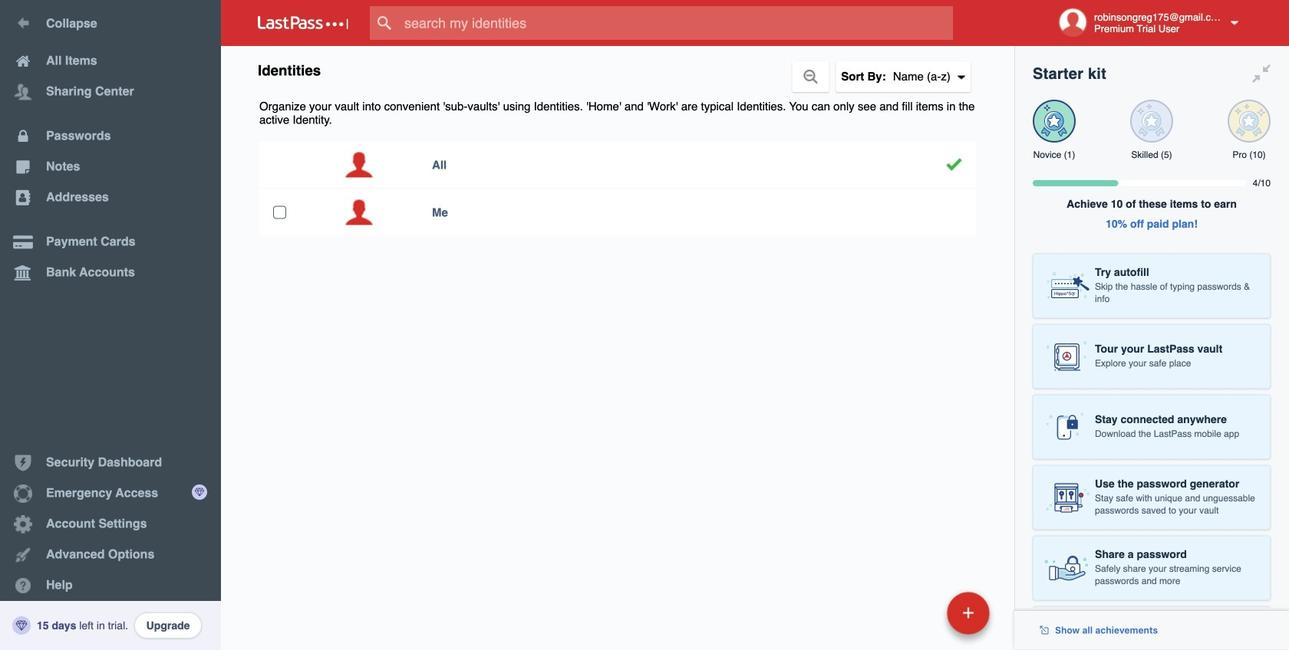 Task type: locate. For each thing, give the bounding box(es) containing it.
new item navigation
[[941, 588, 999, 651]]

vault options navigation
[[221, 46, 1014, 92]]



Task type: vqa. For each thing, say whether or not it's contained in the screenshot.
search my vault text field
no



Task type: describe. For each thing, give the bounding box(es) containing it.
search my identities text field
[[370, 6, 983, 40]]

main navigation navigation
[[0, 0, 221, 651]]

lastpass image
[[258, 16, 348, 30]]

Search search field
[[370, 6, 983, 40]]

new item image
[[963, 608, 974, 619]]



